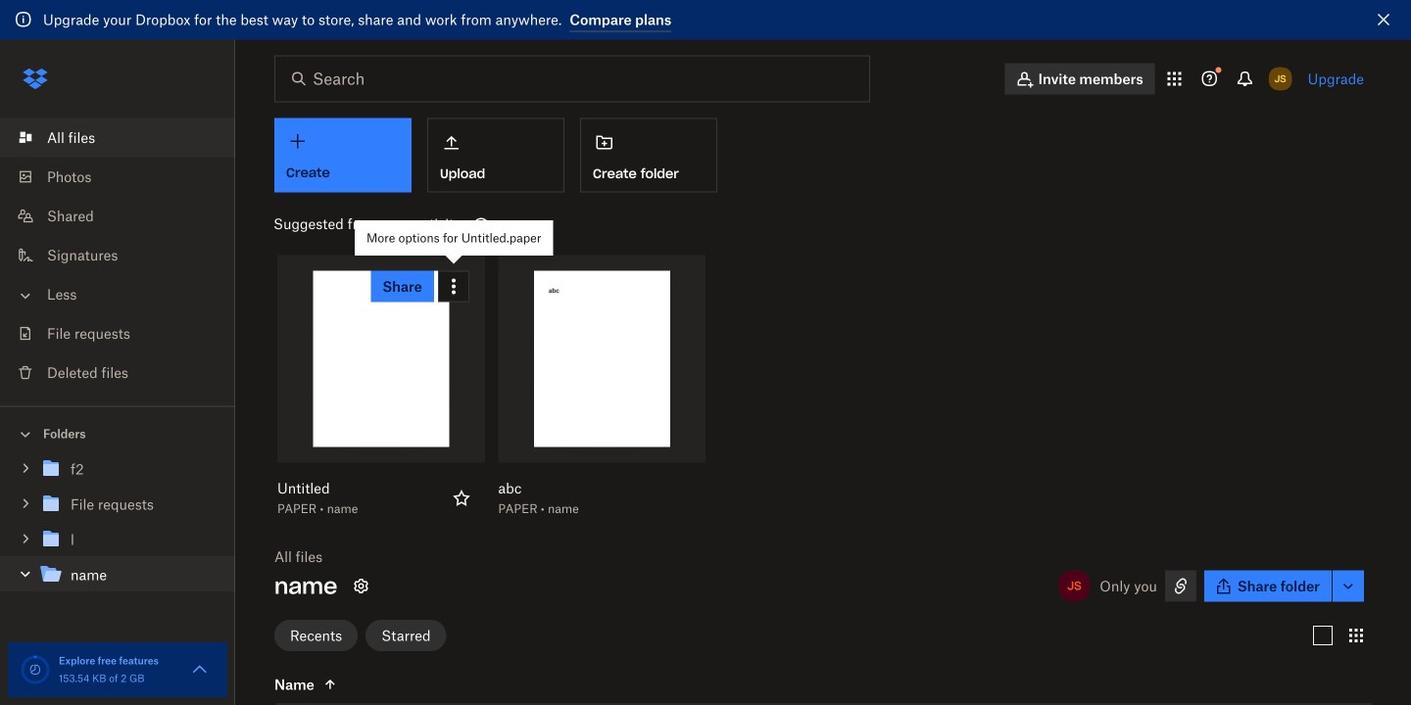 Task type: locate. For each thing, give the bounding box(es) containing it.
group
[[0, 448, 235, 608]]

list
[[0, 106, 235, 406]]

Search in folder "Dropbox" text field
[[313, 67, 829, 91]]

alert
[[0, 0, 1411, 40]]

list item
[[0, 118, 235, 157]]

less image
[[16, 286, 35, 306]]



Task type: vqa. For each thing, say whether or not it's contained in the screenshot.
group
yes



Task type: describe. For each thing, give the bounding box(es) containing it.
dropbox image
[[16, 59, 55, 99]]

quota usage progress bar
[[20, 655, 51, 686]]

quota usage image
[[20, 655, 51, 686]]

folder settings image
[[349, 575, 373, 598]]



